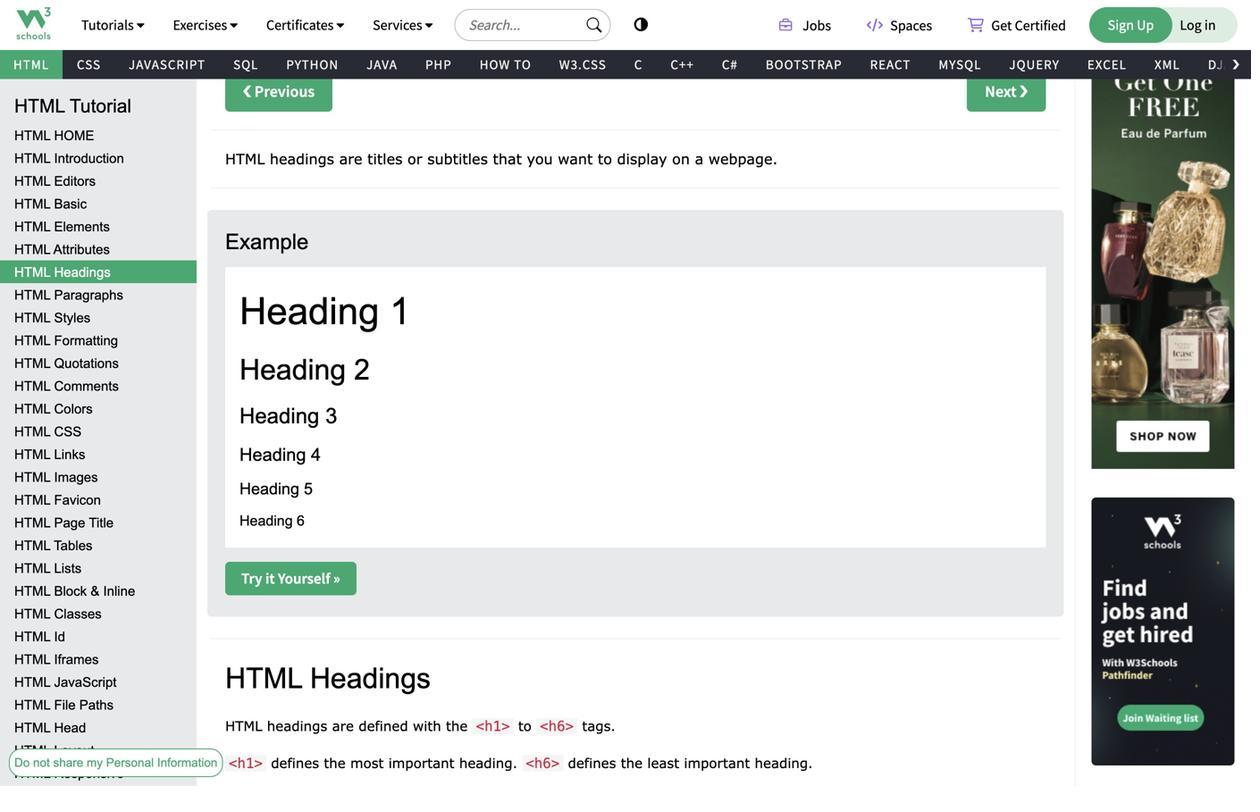 Task type: describe. For each thing, give the bounding box(es) containing it.
that
[[493, 150, 522, 168]]

jobs
[[800, 17, 832, 34]]

heading for heading 5
[[240, 480, 300, 499]]

 button
[[625, 9, 658, 40]]

sign up link
[[1090, 7, 1173, 43]]

my
[[87, 757, 103, 770]]

with
[[413, 719, 442, 735]]

next
[[986, 81, 1017, 102]]

html paragraphs link
[[0, 283, 197, 306]]

w3.css
[[560, 56, 607, 73]]

6
[[297, 513, 305, 529]]

html layout link
[[0, 740, 197, 762]]

2
[[354, 354, 370, 386]]

sign up
[[1109, 16, 1155, 34]]

w3.css link
[[546, 50, 620, 79]]

to inside html headings are defined with the <h1> to <h6> tags.
[[519, 719, 532, 735]]

next ❯ link
[[968, 72, 1047, 112]]

caret down image for services
[[425, 19, 433, 32]]

you
[[527, 150, 553, 168]]

yourself
[[278, 570, 331, 588]]

head
[[54, 721, 86, 736]]

html quotations link
[[0, 352, 197, 375]]

python link
[[273, 50, 352, 79]]

heading for heading 3
[[240, 405, 320, 428]]

log in link
[[1138, 7, 1239, 43]]

webpage.
[[709, 150, 778, 168]]

0 vertical spatial ❯
[[1216, 56, 1252, 73]]

do not share my personal information
[[14, 757, 218, 770]]

html page title link
[[0, 512, 197, 534]]

attributes
[[53, 242, 110, 257]]

log
[[1181, 16, 1203, 34]]

get certified image
[[1093, 498, 1236, 766]]

0 vertical spatial headings
[[337, 13, 495, 55]]

to
[[514, 56, 532, 73]]

1 horizontal spatial to
[[598, 150, 612, 168]]

html comments link
[[0, 375, 197, 398]]

1 html headings from the top
[[225, 13, 495, 55]]

bootstrap link
[[753, 50, 856, 79]]

<h1> defines the most important heading. <h6> defines the least important heading.
[[229, 756, 814, 772]]

paths
[[79, 698, 114, 713]]

html home html introduction html editors html basic html elements html attributes html headings html paragraphs html styles html formatting html quotations html comments html colors html css html links html images html favicon html page title html tables html lists html block & inline html classes html id html iframes html javascript html file paths html head html layout html responsive
[[14, 128, 135, 782]]

css inside html home html introduction html editors html basic html elements html attributes html headings html paragraphs html styles html formatting html quotations html comments html colors html css html links html images html favicon html page title html tables html lists html block & inline html classes html id html iframes html javascript html file paths html head html layout html responsive
[[54, 425, 82, 440]]

display
[[618, 150, 668, 168]]

do
[[14, 757, 30, 770]]

information
[[157, 757, 218, 770]]

java link
[[353, 50, 411, 79]]

2 horizontal spatial the
[[621, 756, 643, 772]]

caret down image for certificates
[[337, 19, 344, 32]]

sql
[[233, 56, 259, 73]]

javascript link
[[115, 50, 219, 79]]

sql link
[[220, 50, 272, 79]]

how to link
[[467, 50, 545, 79]]

react
[[871, 56, 912, 73]]

page
[[54, 516, 85, 531]]

share
[[53, 757, 83, 770]]

html styles link
[[0, 306, 197, 329]]


[[635, 16, 648, 32]]

5
[[304, 480, 313, 499]]

file
[[54, 698, 76, 713]]

excel
[[1088, 56, 1128, 73]]

heading for heading 1
[[240, 291, 380, 333]]

headings inside html home html introduction html editors html basic html elements html attributes html headings html paragraphs html styles html formatting html quotations html comments html colors html css html links html images html favicon html page title html tables html lists html block & inline html classes html id html iframes html javascript html file paths html head html layout html responsive
[[54, 265, 111, 280]]

quotations
[[54, 356, 119, 371]]

on
[[673, 150, 690, 168]]

css inside the css link
[[77, 56, 101, 73]]

not
[[33, 757, 50, 770]]

lists
[[54, 562, 82, 576]]

javascript
[[54, 676, 117, 690]]

paragraphs
[[54, 288, 123, 303]]

2 defines from the left
[[568, 756, 617, 772]]

formatting
[[54, 334, 118, 348]]

&
[[91, 584, 100, 599]]

certificates
[[266, 16, 337, 34]]

services
[[373, 16, 425, 34]]

heading for heading 2
[[240, 354, 346, 386]]

tutorial
[[70, 96, 132, 117]]

iframes
[[54, 653, 99, 668]]

layout
[[54, 744, 94, 759]]

<h6> inside html headings are defined with the <h1> to <h6> tags.
[[540, 719, 574, 735]]

heading 5
[[240, 480, 313, 499]]

classes
[[54, 607, 102, 622]]

html classes link
[[0, 603, 197, 626]]

spaces link
[[855, 7, 947, 43]]

c
[[635, 56, 643, 73]]

headings for titles
[[270, 150, 334, 168]]

html images link
[[0, 466, 197, 489]]

title
[[89, 516, 114, 531]]

2 html headings from the top
[[225, 663, 431, 695]]

home
[[54, 128, 94, 143]]

heading 4
[[240, 445, 321, 465]]

html formatting link
[[0, 329, 197, 352]]

c link
[[621, 50, 657, 79]]

html css link
[[0, 420, 197, 443]]

django link
[[1196, 50, 1252, 79]]

<h1> inside html headings are defined with the <h1> to <h6> tags.
[[476, 719, 510, 735]]



Task type: locate. For each thing, give the bounding box(es) containing it.
c++
[[671, 56, 695, 73]]

css
[[77, 56, 101, 73], [54, 425, 82, 440]]

or
[[408, 150, 423, 168]]

defines
[[271, 756, 319, 772], [568, 756, 617, 772]]

are for defined
[[332, 719, 354, 735]]

php link
[[412, 50, 466, 79]]

button to search image
[[587, 17, 603, 33]]

are left titles
[[339, 150, 363, 168]]

<h1> up "<h1> defines the most important heading. <h6> defines the least important heading."
[[476, 719, 510, 735]]

links
[[54, 448, 85, 462]]

html
[[225, 13, 326, 55], [13, 56, 49, 73], [14, 96, 65, 117], [14, 128, 50, 143], [225, 150, 265, 168], [14, 151, 50, 166], [14, 174, 50, 189], [14, 197, 50, 211], [14, 220, 50, 234], [14, 242, 50, 257], [14, 265, 50, 280], [14, 288, 50, 303], [14, 311, 50, 326], [14, 334, 50, 348], [14, 356, 50, 371], [14, 379, 50, 394], [14, 402, 50, 417], [14, 425, 50, 440], [14, 448, 50, 462], [14, 470, 50, 485], [14, 493, 50, 508], [14, 516, 50, 531], [14, 539, 50, 554], [14, 562, 50, 576], [14, 584, 50, 599], [14, 607, 50, 622], [14, 630, 50, 645], [14, 653, 50, 668], [225, 663, 302, 695], [14, 676, 50, 690], [14, 698, 50, 713], [225, 719, 262, 735], [14, 721, 50, 736], [14, 744, 50, 759], [14, 767, 50, 782]]

1 important from the left
[[389, 756, 455, 772]]

jquery
[[1010, 56, 1060, 73]]

3 caret down image from the left
[[337, 19, 344, 32]]

1 horizontal spatial heading.
[[755, 756, 814, 772]]

spaces
[[888, 17, 933, 34]]

bootstrap
[[766, 56, 843, 73]]

jobs link
[[767, 7, 846, 43]]

❯ right next
[[1021, 81, 1029, 102]]

the
[[446, 719, 468, 735], [324, 756, 346, 772], [621, 756, 643, 772]]

❮ previous
[[243, 81, 315, 102]]

0 vertical spatial html headings
[[225, 13, 495, 55]]

heading up heading 4
[[240, 405, 320, 428]]

1 caret down image from the left
[[137, 19, 144, 32]]

1 horizontal spatial important
[[684, 756, 751, 772]]

1 horizontal spatial the
[[446, 719, 468, 735]]

html editors link
[[0, 169, 197, 192]]

to up "<h1> defines the most important heading. <h6> defines the least important heading."
[[519, 719, 532, 735]]

services button
[[359, 0, 447, 50]]

caret down image up python
[[337, 19, 344, 32]]

defines down tags.
[[568, 756, 617, 772]]

certificates button
[[252, 0, 359, 50]]

try it yourself » link
[[225, 563, 357, 596]]

5 heading from the top
[[240, 480, 300, 499]]

colors
[[54, 402, 93, 417]]

1 horizontal spatial defines
[[568, 756, 617, 772]]

html id link
[[0, 626, 197, 648]]

are for titles
[[339, 150, 363, 168]]

html inside html headings are defined with the <h1> to <h6> tags.
[[225, 719, 262, 735]]

try
[[241, 570, 263, 588]]

html link
[[0, 50, 63, 79]]

heading down heading 5
[[240, 513, 293, 529]]

html colors link
[[0, 398, 197, 420]]

Search field text field
[[455, 9, 611, 41]]

defined
[[359, 719, 408, 735]]

tutorials button
[[67, 0, 159, 50]]

are
[[339, 150, 363, 168], [332, 719, 354, 735]]

example
[[225, 230, 309, 254]]

c#
[[722, 56, 739, 73]]

1 horizontal spatial ❯
[[1216, 56, 1252, 73]]

caret down image
[[137, 19, 144, 32], [230, 19, 238, 32], [337, 19, 344, 32], [425, 19, 433, 32]]

0 horizontal spatial <h1>
[[229, 756, 263, 772]]

<h1> inside "<h1> defines the most important heading. <h6> defines the least important heading."
[[229, 756, 263, 772]]

headings up defined
[[310, 663, 431, 695]]

0 horizontal spatial the
[[324, 756, 346, 772]]

home link image
[[16, 7, 51, 39]]

1 vertical spatial <h1>
[[229, 756, 263, 772]]

0 vertical spatial to
[[598, 150, 612, 168]]

caret down image inside exercises button
[[230, 19, 238, 32]]

0 vertical spatial css
[[77, 56, 101, 73]]

4 heading from the top
[[240, 445, 306, 465]]

❯ down in
[[1216, 56, 1252, 73]]

caret down image for exercises
[[230, 19, 238, 32]]

<h6>
[[540, 719, 574, 735], [526, 756, 560, 772]]

html tutorial
[[14, 96, 132, 117]]

caret down image inside services button
[[425, 19, 433, 32]]

xml
[[1155, 56, 1181, 73]]

0 vertical spatial headings
[[270, 150, 334, 168]]

important right least
[[684, 756, 751, 772]]

headings
[[270, 150, 334, 168], [267, 719, 328, 735]]

django
[[1209, 56, 1252, 73]]

heading for heading 6
[[240, 513, 293, 529]]

python
[[286, 56, 339, 73]]

html favicon link
[[0, 489, 197, 512]]

html block & inline link
[[0, 580, 197, 603]]

tutorials
[[81, 16, 137, 34]]

xml link
[[1142, 50, 1195, 79]]

html inside "link"
[[13, 56, 49, 73]]

headings left defined
[[267, 719, 328, 735]]

caret down image up sql
[[230, 19, 238, 32]]

inline
[[103, 584, 135, 599]]

html headings up defined
[[225, 663, 431, 695]]

styles
[[54, 311, 91, 326]]

headings for defined
[[267, 719, 328, 735]]

1 heading. from the left
[[460, 756, 518, 772]]

c# link
[[709, 50, 752, 79]]

comments
[[54, 379, 119, 394]]

1 vertical spatial headings
[[267, 719, 328, 735]]

<h6> inside "<h1> defines the most important heading. <h6> defines the least important heading."
[[526, 756, 560, 772]]

headings down the previous
[[270, 150, 334, 168]]

get
[[992, 17, 1013, 34]]

0 horizontal spatial to
[[519, 719, 532, 735]]

html file paths link
[[0, 694, 197, 717]]

3
[[326, 405, 338, 428]]

certified
[[1016, 17, 1067, 34]]

mysql link
[[926, 50, 996, 79]]

introduction
[[54, 151, 124, 166]]

1 heading from the top
[[240, 291, 380, 333]]

favicon
[[54, 493, 101, 508]]

0 vertical spatial <h6>
[[540, 719, 574, 735]]

headings down attributes
[[54, 265, 111, 280]]

html iframes link
[[0, 648, 197, 671]]

2 heading from the top
[[240, 354, 346, 386]]

advertisement region
[[1093, 0, 1236, 469]]

1 defines from the left
[[271, 756, 319, 772]]

defines left most
[[271, 756, 319, 772]]

previous
[[255, 81, 315, 102]]

the right with
[[446, 719, 468, 735]]

most
[[351, 756, 384, 772]]

4 caret down image from the left
[[425, 19, 433, 32]]

2 vertical spatial headings
[[310, 663, 431, 695]]

0 horizontal spatial heading.
[[460, 756, 518, 772]]

to right want
[[598, 150, 612, 168]]

java
[[367, 56, 398, 73]]

0 vertical spatial <h1>
[[476, 719, 510, 735]]

1 vertical spatial css
[[54, 425, 82, 440]]

1 vertical spatial ❯
[[1021, 81, 1029, 102]]

editors
[[54, 174, 96, 189]]

jquery link
[[997, 50, 1074, 79]]

up
[[1138, 16, 1155, 34]]

headings inside html headings are defined with the <h1> to <h6> tags.
[[267, 719, 328, 735]]

to
[[598, 150, 612, 168], [519, 719, 532, 735]]

php
[[426, 56, 452, 73]]

heading up heading 2
[[240, 291, 380, 333]]

id
[[54, 630, 65, 645]]

1
[[390, 291, 411, 333]]

the inside html headings are defined with the <h1> to <h6> tags.
[[446, 719, 468, 735]]

3 heading from the top
[[240, 405, 320, 428]]

1 horizontal spatial <h1>
[[476, 719, 510, 735]]

heading up heading 3
[[240, 354, 346, 386]]

heading up heading 5
[[240, 445, 306, 465]]

caret down image inside certificates button
[[337, 19, 344, 32]]

heading up heading 6
[[240, 480, 300, 499]]

1 vertical spatial html headings
[[225, 663, 431, 695]]

the left least
[[621, 756, 643, 772]]

css up links on the bottom left of the page
[[54, 425, 82, 440]]

css up tutorial
[[77, 56, 101, 73]]

caret down image for tutorials
[[137, 19, 144, 32]]

the left most
[[324, 756, 346, 772]]

caret down image up php
[[425, 19, 433, 32]]

heading for heading 4
[[240, 445, 306, 465]]

are inside html headings are defined with the <h1> to <h6> tags.
[[332, 719, 354, 735]]

2 caret down image from the left
[[230, 19, 238, 32]]

1 vertical spatial <h6>
[[526, 756, 560, 772]]

next ❯
[[986, 81, 1029, 102]]

caret down image up javascript
[[137, 19, 144, 32]]

6 heading from the top
[[240, 513, 293, 529]]

0 vertical spatial are
[[339, 150, 363, 168]]

caret down image inside tutorials button
[[137, 19, 144, 32]]

react link
[[857, 50, 925, 79]]

important down html headings are defined with the <h1> to <h6> tags.
[[389, 756, 455, 772]]

elements
[[54, 220, 110, 234]]

❯
[[1216, 56, 1252, 73], [1021, 81, 1029, 102]]

0 horizontal spatial ❯
[[1021, 81, 1029, 102]]

basic
[[54, 197, 87, 211]]

least
[[648, 756, 680, 772]]

1 vertical spatial to
[[519, 719, 532, 735]]

1 vertical spatial headings
[[54, 265, 111, 280]]

responsive
[[54, 767, 124, 782]]

0 horizontal spatial defines
[[271, 756, 319, 772]]

<h1> right information
[[229, 756, 263, 772]]

are left defined
[[332, 719, 354, 735]]

it
[[266, 570, 275, 588]]

sign
[[1109, 16, 1135, 34]]

subtitles
[[428, 150, 488, 168]]

2 heading. from the left
[[755, 756, 814, 772]]

headings up php
[[337, 13, 495, 55]]

html headings up java
[[225, 13, 495, 55]]

headings
[[337, 13, 495, 55], [54, 265, 111, 280], [310, 663, 431, 695]]

2 important from the left
[[684, 756, 751, 772]]

javascript
[[129, 56, 206, 73]]

1 vertical spatial are
[[332, 719, 354, 735]]

html javascript link
[[0, 671, 197, 694]]

try it yourself »
[[241, 570, 341, 588]]

❮ previous link
[[225, 72, 333, 112]]

html links link
[[0, 443, 197, 466]]

0 horizontal spatial important
[[389, 756, 455, 772]]

in
[[1205, 16, 1217, 34]]



Task type: vqa. For each thing, say whether or not it's contained in the screenshot.
caret down icon inside the SERVICES button
yes



